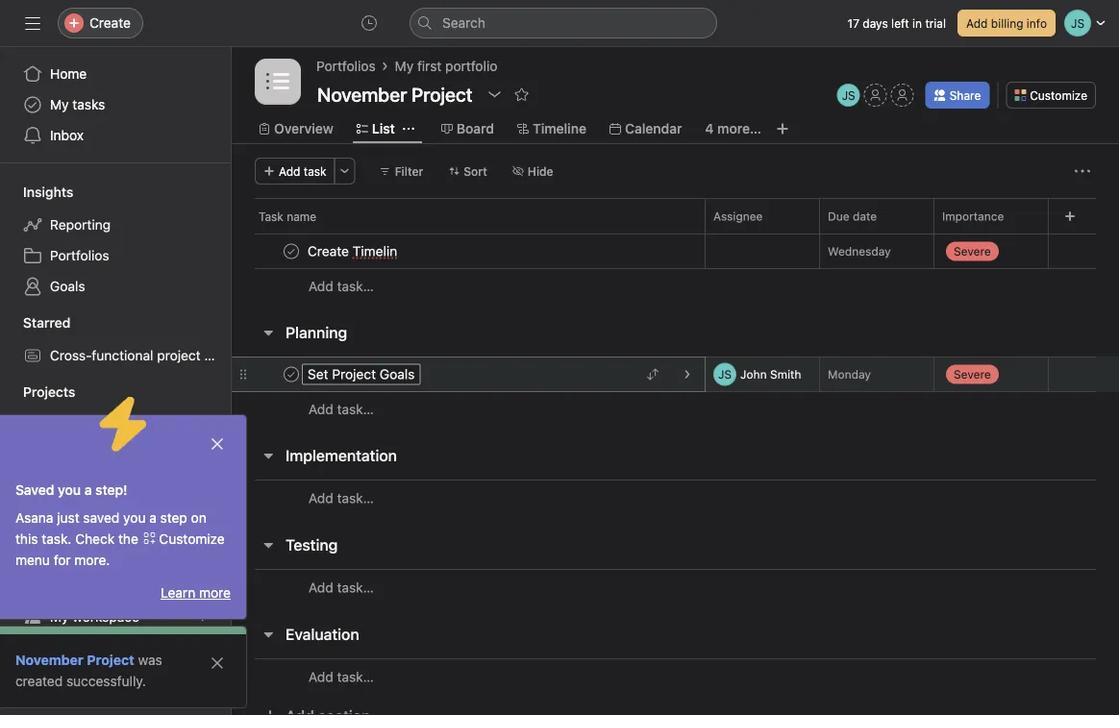 Task type: describe. For each thing, give the bounding box(es) containing it.
john smith
[[740, 368, 801, 381]]

timeline
[[533, 121, 586, 137]]

you inside asana just saved you a step on this task. check the
[[123, 510, 146, 526]]

task… for second add task… row
[[337, 401, 374, 417]]

customize menu for more.
[[15, 531, 225, 568]]

wednesday
[[828, 245, 891, 258]]

tasks
[[72, 97, 105, 112]]

implementation button
[[286, 438, 397, 473]]

add for second add task… row
[[309, 401, 333, 417]]

list link
[[357, 118, 395, 139]]

0 vertical spatial you
[[58, 482, 81, 498]]

testing button
[[286, 528, 338, 562]]

filter button
[[371, 158, 432, 185]]

task… for fourth add task… row from the top of the page
[[337, 580, 374, 596]]

list image
[[266, 70, 289, 93]]

calendar
[[625, 121, 682, 137]]

teams element
[[0, 567, 231, 637]]

plan for first cross-functional project plan link from the bottom
[[204, 417, 231, 433]]

home link
[[12, 59, 219, 89]]

5 add task… row from the top
[[232, 659, 1119, 695]]

see details, my workspace image
[[198, 612, 210, 623]]

home
[[50, 66, 87, 82]]

overview
[[274, 121, 333, 137]]

evaluation button
[[286, 617, 359, 652]]

add left billing
[[966, 16, 988, 30]]

2 cross-functional project plan link from the top
[[12, 410, 231, 440]]

task name
[[259, 210, 316, 223]]

functional for first cross-functional project plan link from the bottom
[[92, 417, 153, 433]]

tab actions image
[[403, 123, 414, 135]]

planning
[[286, 324, 347, 342]]

check
[[75, 531, 115, 547]]

asana just saved you a step on this task. check the
[[15, 510, 206, 547]]

my for my workspace link
[[50, 609, 69, 625]]

insights element
[[0, 175, 231, 306]]

john
[[740, 368, 767, 381]]

my first portfolio inside the projects element
[[50, 509, 153, 525]]

customize for customize menu for more.
[[159, 531, 225, 547]]

set project goals cell
[[232, 357, 706, 392]]

learn more link
[[161, 585, 231, 601]]

calendar link
[[610, 118, 682, 139]]

cross-functional project plan link inside starred element
[[12, 340, 231, 371]]

starred button
[[0, 313, 71, 333]]

collapse task list for this section image for fifth add task… row from the top of the page
[[261, 627, 276, 642]]

create
[[89, 15, 131, 31]]

november project inside the projects element
[[50, 540, 162, 556]]

invite button
[[18, 673, 101, 708]]

reporting link
[[12, 210, 219, 240]]

filter
[[395, 164, 423, 178]]

saved
[[15, 482, 54, 498]]

portfolios inside insights element
[[50, 248, 109, 263]]

add task… for add task… button for fourth add task… row from the top of the page
[[309, 580, 374, 596]]

severe button
[[935, 234, 1048, 269]]

successfully.
[[66, 674, 146, 689]]

was created successfully.
[[15, 652, 162, 689]]

learn
[[161, 585, 195, 601]]

left
[[891, 16, 909, 30]]

17 days left in trial
[[848, 16, 946, 30]]

4 add task… row from the top
[[232, 569, 1119, 606]]

more
[[199, 585, 231, 601]]

js inside button
[[842, 88, 855, 102]]

portfolio
[[50, 478, 102, 494]]

show options image
[[1021, 211, 1033, 222]]

3 add task… row from the top
[[232, 480, 1119, 516]]

invite
[[54, 682, 89, 698]]

1 horizontal spatial portfolio
[[445, 58, 497, 74]]

add task… for add task… button inside the header untitled section tree grid
[[309, 278, 374, 294]]

task… for 1st add task… row from the top of the page
[[337, 278, 374, 294]]

a inside asana just saved you a step on this task. check the
[[149, 510, 157, 526]]

november project link inside the projects element
[[12, 533, 219, 563]]

was
[[138, 652, 162, 668]]

js inside row
[[718, 368, 732, 381]]

created
[[15, 674, 63, 689]]

share button
[[926, 82, 990, 109]]

1 vertical spatial november project link
[[15, 652, 134, 668]]

add field image
[[1064, 211, 1076, 222]]

plan for cross-functional project plan link in starred element
[[204, 348, 231, 363]]

evaluation
[[286, 625, 359, 644]]

inbox link
[[12, 120, 219, 151]]

row containing js
[[232, 357, 1119, 392]]

hide sidebar image
[[25, 15, 40, 31]]

portfolio 1 link
[[12, 471, 219, 502]]

row containing task name
[[232, 198, 1119, 234]]

date
[[853, 210, 877, 223]]

goals link
[[12, 271, 219, 302]]

create timelin cell
[[232, 234, 706, 269]]

project for cross-functional project plan link in starred element
[[157, 348, 201, 363]]

my for my first portfolio link to the left
[[50, 509, 69, 525]]

step!
[[95, 482, 128, 498]]

project inside 'link'
[[118, 540, 162, 556]]

due date
[[828, 210, 877, 223]]

reporting
[[50, 217, 111, 233]]

board link
[[441, 118, 494, 139]]

1 horizontal spatial portfolios link
[[316, 56, 376, 77]]

global element
[[0, 47, 231, 162]]

collapse task list for this section image for header planning tree grid
[[261, 325, 276, 340]]

more.
[[74, 552, 110, 568]]

workspace
[[72, 609, 139, 625]]

task
[[259, 210, 283, 223]]

task… for third add task… row from the bottom
[[337, 490, 374, 506]]

menu
[[15, 552, 50, 568]]

trial
[[925, 16, 946, 30]]

1 horizontal spatial portfolios
[[316, 58, 376, 74]]

close image
[[210, 656, 225, 671]]

Set Project Goals text field
[[304, 365, 421, 384]]

my tasks
[[50, 97, 105, 112]]

my workspace link
[[12, 602, 219, 633]]

smith
[[770, 368, 801, 381]]

history image
[[362, 15, 377, 31]]

due
[[828, 210, 850, 223]]

completed image for wednesday
[[280, 240, 303, 263]]

cross-functional project plan for first cross-functional project plan link from the bottom
[[50, 417, 231, 433]]

Completed checkbox
[[280, 240, 303, 263]]

projects button
[[0, 383, 75, 402]]

cross-functional project plan for cross-functional project plan link in starred element
[[50, 348, 231, 363]]

1 add task… row from the top
[[232, 268, 1119, 304]]

hide button
[[504, 158, 562, 185]]

task
[[304, 164, 327, 178]]

customize for customize
[[1030, 88, 1087, 102]]

1
[[106, 478, 112, 494]]

17
[[848, 16, 860, 30]]

learn more
[[161, 585, 231, 601]]

add task… button for fifth add task… row from the top of the page
[[309, 667, 374, 688]]

my tasks link
[[12, 89, 219, 120]]



Task type: vqa. For each thing, say whether or not it's contained in the screenshot.
bottommost no
no



Task type: locate. For each thing, give the bounding box(es) containing it.
severe for monday
[[954, 368, 991, 381]]

1 horizontal spatial more actions image
[[1075, 163, 1090, 179]]

2 add task… from the top
[[309, 401, 374, 417]]

0 vertical spatial cross-functional project plan link
[[12, 340, 231, 371]]

0 vertical spatial project
[[157, 348, 201, 363]]

create button
[[58, 8, 143, 38]]

0 vertical spatial my first portfolio
[[395, 58, 497, 74]]

add inside header untitled section tree grid
[[309, 278, 333, 294]]

severe button
[[935, 357, 1048, 392]]

task…
[[337, 278, 374, 294], [337, 401, 374, 417], [337, 490, 374, 506], [337, 580, 374, 596], [337, 669, 374, 685]]

1 vertical spatial cross-
[[50, 417, 92, 433]]

project down step
[[118, 540, 162, 556]]

1 vertical spatial collapse task list for this section image
[[261, 627, 276, 642]]

js left john
[[718, 368, 732, 381]]

add to starred image
[[514, 87, 530, 102]]

first inside the projects element
[[72, 509, 97, 525]]

0 horizontal spatial my first portfolio
[[50, 509, 153, 525]]

2 task… from the top
[[337, 401, 374, 417]]

1 vertical spatial project
[[157, 417, 201, 433]]

assignee
[[713, 210, 763, 223]]

js
[[842, 88, 855, 102], [718, 368, 732, 381]]

2 project from the top
[[157, 417, 201, 433]]

functional
[[92, 348, 153, 363], [92, 417, 153, 433]]

my
[[395, 58, 414, 74], [50, 97, 69, 112], [50, 509, 69, 525], [50, 609, 69, 625]]

2 functional from the top
[[92, 417, 153, 433]]

1 completed image from the top
[[280, 240, 303, 263]]

my workspace
[[50, 609, 139, 625]]

show options image
[[487, 87, 503, 102]]

my for the my tasks link
[[50, 97, 69, 112]]

0 vertical spatial customize
[[1030, 88, 1087, 102]]

portfolios link
[[316, 56, 376, 77], [12, 240, 219, 271]]

a left step
[[149, 510, 157, 526]]

0 horizontal spatial more actions image
[[339, 165, 351, 177]]

1 vertical spatial november
[[15, 652, 84, 668]]

js button
[[837, 84, 860, 107]]

info
[[1027, 16, 1047, 30]]

1 vertical spatial cross-functional project plan
[[50, 417, 231, 433]]

3 task… from the top
[[337, 490, 374, 506]]

2 add task… button from the top
[[309, 399, 374, 420]]

1 vertical spatial severe
[[954, 368, 991, 381]]

add task… button for second add task… row
[[309, 399, 374, 420]]

None text field
[[312, 77, 478, 112]]

you up just
[[58, 482, 81, 498]]

add up planning button
[[309, 278, 333, 294]]

cross- inside starred element
[[50, 348, 92, 363]]

cross- down starred
[[50, 348, 92, 363]]

customize inside customize menu for more.
[[159, 531, 225, 547]]

add task… down evaluation button
[[309, 669, 374, 685]]

cross-functional project plan down goals 'link'
[[50, 348, 231, 363]]

1 vertical spatial my first portfolio
[[50, 509, 153, 525]]

1 horizontal spatial customize
[[1030, 88, 1087, 102]]

1 vertical spatial a
[[149, 510, 157, 526]]

first up "board" link
[[417, 58, 442, 74]]

task… inside header planning tree grid
[[337, 401, 374, 417]]

add task… down create timelin text box
[[309, 278, 374, 294]]

0 vertical spatial portfolios
[[316, 58, 376, 74]]

0 vertical spatial a
[[84, 482, 92, 498]]

task… down create timelin text box
[[337, 278, 374, 294]]

4 add task… from the top
[[309, 580, 374, 596]]

0 vertical spatial plan
[[204, 348, 231, 363]]

add up implementation
[[309, 401, 333, 417]]

1 vertical spatial first
[[72, 509, 97, 525]]

add task… down implementation
[[309, 490, 374, 506]]

1 task… from the top
[[337, 278, 374, 294]]

cross- for cross-functional project plan link in starred element
[[50, 348, 92, 363]]

my left "workspace"
[[50, 609, 69, 625]]

first up 'check'
[[72, 509, 97, 525]]

my first portfolio link down step!
[[12, 502, 219, 533]]

0 horizontal spatial portfolios
[[50, 248, 109, 263]]

2 add task… row from the top
[[232, 391, 1119, 427]]

plan up close toast image
[[204, 417, 231, 433]]

5 add task… button from the top
[[309, 667, 374, 688]]

implementation
[[286, 447, 397, 465]]

project
[[118, 540, 162, 556], [87, 652, 134, 668]]

2 severe from the top
[[954, 368, 991, 381]]

add for fourth add task… row from the top of the page
[[309, 580, 333, 596]]

search
[[442, 15, 485, 31]]

my inside teams element
[[50, 609, 69, 625]]

1 vertical spatial js
[[718, 368, 732, 381]]

november project
[[50, 540, 162, 556], [15, 652, 134, 668]]

1 horizontal spatial first
[[417, 58, 442, 74]]

add task… for third add task… row from the bottom's add task… button
[[309, 490, 374, 506]]

header untitled section tree grid
[[232, 234, 1119, 304]]

portfolios down reporting
[[50, 248, 109, 263]]

functional up portfolio 1 link
[[92, 417, 153, 433]]

add task… down the set project goals text field
[[309, 401, 374, 417]]

add
[[966, 16, 988, 30], [279, 164, 300, 178], [309, 278, 333, 294], [309, 401, 333, 417], [309, 490, 333, 506], [309, 580, 333, 596], [309, 669, 333, 685]]

billing
[[991, 16, 1023, 30]]

0 vertical spatial functional
[[92, 348, 153, 363]]

cross- for first cross-functional project plan link from the bottom
[[50, 417, 92, 433]]

add task… button down the set project goals text field
[[309, 399, 374, 420]]

0 horizontal spatial my first portfolio link
[[12, 502, 219, 533]]

add task button
[[255, 158, 335, 185]]

1 collapse task list for this section image from the top
[[261, 537, 276, 553]]

0 vertical spatial cross-
[[50, 348, 92, 363]]

customize down on
[[159, 531, 225, 547]]

portfolio
[[445, 58, 497, 74], [100, 509, 153, 525]]

plan inside the projects element
[[204, 417, 231, 433]]

add task… inside header planning tree grid
[[309, 401, 374, 417]]

testing
[[286, 536, 338, 554]]

2 cross-functional project plan from the top
[[50, 417, 231, 433]]

collapse task list for this section image right close toast image
[[261, 448, 276, 463]]

saved you a step!
[[15, 482, 128, 498]]

add billing info
[[966, 16, 1047, 30]]

more actions image right task
[[339, 165, 351, 177]]

add inside header planning tree grid
[[309, 401, 333, 417]]

row
[[232, 198, 1119, 234], [255, 233, 1096, 235], [232, 234, 1119, 269], [232, 357, 1119, 392]]

2 collapse task list for this section image from the top
[[261, 627, 276, 642]]

5 add task… from the top
[[309, 669, 374, 685]]

my first portfolio
[[395, 58, 497, 74], [50, 509, 153, 525]]

1 vertical spatial plan
[[204, 417, 231, 433]]

header planning tree grid
[[232, 357, 1119, 427]]

1 project from the top
[[157, 348, 201, 363]]

1 vertical spatial you
[[123, 510, 146, 526]]

task… for fifth add task… row from the top of the page
[[337, 669, 374, 685]]

hide
[[528, 164, 553, 178]]

1 horizontal spatial my first portfolio
[[395, 58, 497, 74]]

my up tab actions "image"
[[395, 58, 414, 74]]

my first portfolio up 'check'
[[50, 509, 153, 525]]

share
[[950, 88, 981, 102]]

0 horizontal spatial first
[[72, 509, 97, 525]]

projects element
[[0, 375, 231, 567]]

0 vertical spatial november
[[50, 540, 114, 556]]

severe inside popup button
[[954, 368, 991, 381]]

3 add task… from the top
[[309, 490, 374, 506]]

0 vertical spatial collapse task list for this section image
[[261, 325, 276, 340]]

customize button
[[1006, 82, 1096, 109]]

1 cross-functional project plan link from the top
[[12, 340, 231, 371]]

november up created
[[15, 652, 84, 668]]

project up portfolio 1 link
[[157, 417, 201, 433]]

collapse task list for this section image
[[261, 325, 276, 340], [261, 448, 276, 463]]

starred
[[23, 315, 71, 331]]

task… up evaluation
[[337, 580, 374, 596]]

add tab image
[[775, 121, 790, 137]]

plan left completed checkbox
[[204, 348, 231, 363]]

1 horizontal spatial js
[[842, 88, 855, 102]]

0 horizontal spatial customize
[[159, 531, 225, 547]]

project inside starred element
[[157, 348, 201, 363]]

cross-functional project plan link up portfolio 1 link
[[12, 410, 231, 440]]

for
[[54, 552, 71, 568]]

you up the at bottom left
[[123, 510, 146, 526]]

1 cross- from the top
[[50, 348, 92, 363]]

severe inside dropdown button
[[954, 245, 991, 258]]

0 vertical spatial first
[[417, 58, 442, 74]]

add for 1st add task… row from the top of the page
[[309, 278, 333, 294]]

add task… button inside header untitled section tree grid
[[309, 276, 374, 297]]

project for first cross-functional project plan link from the bottom
[[157, 417, 201, 433]]

project up successfully.
[[87, 652, 134, 668]]

my up task.
[[50, 509, 69, 525]]

0 vertical spatial completed image
[[280, 240, 303, 263]]

portfolio up the at bottom left
[[100, 509, 153, 525]]

1 vertical spatial portfolio
[[100, 509, 153, 525]]

collapse task list for this section image left evaluation button
[[261, 627, 276, 642]]

Completed checkbox
[[280, 363, 303, 386]]

0 vertical spatial js
[[842, 88, 855, 102]]

add task… for add task… button within header planning tree grid
[[309, 401, 374, 417]]

in
[[913, 16, 922, 30]]

1 vertical spatial project
[[87, 652, 134, 668]]

portfolios link down history 'image'
[[316, 56, 376, 77]]

collapse task list for this section image for third add task… row from the bottom
[[261, 448, 276, 463]]

1 vertical spatial my first portfolio link
[[12, 502, 219, 533]]

add task
[[279, 164, 327, 178]]

project
[[157, 348, 201, 363], [157, 417, 201, 433]]

1 cross-functional project plan from the top
[[50, 348, 231, 363]]

add task… button for third add task… row from the bottom
[[309, 488, 374, 509]]

details image
[[682, 369, 693, 380]]

1 plan from the top
[[204, 348, 231, 363]]

asana
[[15, 510, 53, 526]]

list
[[372, 121, 395, 137]]

collapse task list for this section image left planning button
[[261, 325, 276, 340]]

1 vertical spatial portfolios
[[50, 248, 109, 263]]

add down implementation
[[309, 490, 333, 506]]

my inside the projects element
[[50, 509, 69, 525]]

cross-functional project plan up portfolio 1 link
[[50, 417, 231, 433]]

0 horizontal spatial a
[[84, 482, 92, 498]]

0 vertical spatial my first portfolio link
[[395, 56, 497, 77]]

0 vertical spatial cross-functional project plan
[[50, 348, 231, 363]]

my inside global element
[[50, 97, 69, 112]]

1 collapse task list for this section image from the top
[[261, 325, 276, 340]]

collapse task list for this section image left testing
[[261, 537, 276, 553]]

first
[[417, 58, 442, 74], [72, 509, 97, 525]]

more…
[[717, 121, 761, 137]]

add task…
[[309, 278, 374, 294], [309, 401, 374, 417], [309, 490, 374, 506], [309, 580, 374, 596], [309, 669, 374, 685]]

my first portfolio down search
[[395, 58, 497, 74]]

task… inside header untitled section tree grid
[[337, 278, 374, 294]]

task… down implementation
[[337, 490, 374, 506]]

inbox
[[50, 127, 84, 143]]

0 horizontal spatial you
[[58, 482, 81, 498]]

customize inside dropdown button
[[1030, 88, 1087, 102]]

search button
[[410, 8, 717, 38]]

0 horizontal spatial portfolio
[[100, 509, 153, 525]]

planning button
[[286, 315, 347, 350]]

plan inside starred element
[[204, 348, 231, 363]]

add task… up evaluation
[[309, 580, 374, 596]]

1 vertical spatial completed image
[[280, 363, 303, 386]]

portfolio up show options image at the top of the page
[[445, 58, 497, 74]]

0 vertical spatial project
[[118, 540, 162, 556]]

projects
[[23, 384, 75, 400]]

close toast image
[[210, 437, 225, 452]]

2 plan from the top
[[204, 417, 231, 433]]

1 vertical spatial portfolios link
[[12, 240, 219, 271]]

completed image down task name
[[280, 240, 303, 263]]

add left task
[[279, 164, 300, 178]]

4 add task… button from the top
[[309, 577, 374, 599]]

search list box
[[410, 8, 717, 38]]

starred element
[[0, 306, 231, 375]]

november project link
[[12, 533, 219, 563], [15, 652, 134, 668]]

my first portfolio link down search
[[395, 56, 497, 77]]

add task… row
[[232, 268, 1119, 304], [232, 391, 1119, 427], [232, 480, 1119, 516], [232, 569, 1119, 606], [232, 659, 1119, 695]]

add for third add task… row from the bottom
[[309, 490, 333, 506]]

severe
[[954, 245, 991, 258], [954, 368, 991, 381]]

0 vertical spatial portfolios link
[[316, 56, 376, 77]]

name
[[287, 210, 316, 223]]

project down goals 'link'
[[157, 348, 201, 363]]

cross-functional project plan link down goals 'link'
[[12, 340, 231, 371]]

completed image for monday
[[280, 363, 303, 386]]

1 vertical spatial november project
[[15, 652, 134, 668]]

1 vertical spatial collapse task list for this section image
[[261, 448, 276, 463]]

functional inside the projects element
[[92, 417, 153, 433]]

1 horizontal spatial you
[[123, 510, 146, 526]]

add task… for add task… button associated with fifth add task… row from the top of the page
[[309, 669, 374, 685]]

add for fifth add task… row from the top of the page
[[309, 669, 333, 685]]

november inside the projects element
[[50, 540, 114, 556]]

my first portfolio link
[[395, 56, 497, 77], [12, 502, 219, 533]]

functional inside starred element
[[92, 348, 153, 363]]

add down testing
[[309, 580, 333, 596]]

0 vertical spatial november project link
[[12, 533, 219, 563]]

a left the 1
[[84, 482, 92, 498]]

2 cross- from the top
[[50, 417, 92, 433]]

insights
[[23, 184, 73, 200]]

add task… button inside header planning tree grid
[[309, 399, 374, 420]]

add billing info button
[[958, 10, 1056, 37]]

task… down the set project goals text field
[[337, 401, 374, 417]]

board
[[457, 121, 494, 137]]

portfolios
[[316, 58, 376, 74], [50, 248, 109, 263]]

completed image down planning button
[[280, 363, 303, 386]]

completed image inside create timelin cell
[[280, 240, 303, 263]]

2 collapse task list for this section image from the top
[[261, 448, 276, 463]]

1 add task… from the top
[[309, 278, 374, 294]]

0 vertical spatial collapse task list for this section image
[[261, 537, 276, 553]]

functional down goals 'link'
[[92, 348, 153, 363]]

add task… inside header untitled section tree grid
[[309, 278, 374, 294]]

5 task… from the top
[[337, 669, 374, 685]]

add task… button up evaluation
[[309, 577, 374, 599]]

4 more… button
[[705, 118, 761, 139]]

sort
[[464, 164, 487, 178]]

add down evaluation button
[[309, 669, 333, 685]]

cross- inside the projects element
[[50, 417, 92, 433]]

sort button
[[440, 158, 496, 185]]

saved
[[83, 510, 120, 526]]

cross-
[[50, 348, 92, 363], [50, 417, 92, 433]]

move tasks between sections image
[[647, 369, 659, 380]]

customize down info
[[1030, 88, 1087, 102]]

step
[[160, 510, 187, 526]]

portfolios down history 'image'
[[316, 58, 376, 74]]

3 add task… button from the top
[[309, 488, 374, 509]]

insights button
[[0, 183, 73, 202]]

cross- down projects
[[50, 417, 92, 433]]

portfolio inside the projects element
[[100, 509, 153, 525]]

row containing wednesday
[[232, 234, 1119, 269]]

4 more…
[[705, 121, 761, 137]]

you
[[58, 482, 81, 498], [123, 510, 146, 526]]

overview link
[[259, 118, 333, 139]]

cross-functional project plan inside starred element
[[50, 348, 231, 363]]

1 horizontal spatial my first portfolio link
[[395, 56, 497, 77]]

portfolio 1
[[50, 478, 112, 494]]

0 horizontal spatial js
[[718, 368, 732, 381]]

1 vertical spatial customize
[[159, 531, 225, 547]]

severe for wednesday
[[954, 245, 991, 258]]

november
[[50, 540, 114, 556], [15, 652, 84, 668]]

functional for cross-functional project plan link in starred element
[[92, 348, 153, 363]]

collapse task list for this section image
[[261, 537, 276, 553], [261, 627, 276, 642]]

just
[[57, 510, 79, 526]]

4 task… from the top
[[337, 580, 374, 596]]

completed image
[[280, 240, 303, 263], [280, 363, 303, 386]]

collapse task list for this section image for fourth add task… row from the top of the page
[[261, 537, 276, 553]]

on
[[191, 510, 206, 526]]

more actions image up add field image
[[1075, 163, 1090, 179]]

add task… button down create timelin text box
[[309, 276, 374, 297]]

4
[[705, 121, 714, 137]]

1 vertical spatial functional
[[92, 417, 153, 433]]

days
[[863, 16, 888, 30]]

cross-functional project plan inside the projects element
[[50, 417, 231, 433]]

the
[[118, 531, 138, 547]]

add task… button down evaluation button
[[309, 667, 374, 688]]

0 vertical spatial portfolio
[[445, 58, 497, 74]]

1 vertical spatial cross-functional project plan link
[[12, 410, 231, 440]]

add task… button down implementation
[[309, 488, 374, 509]]

customize
[[1030, 88, 1087, 102], [159, 531, 225, 547]]

task… down evaluation button
[[337, 669, 374, 685]]

importance
[[942, 210, 1004, 223]]

Create Timelin text field
[[304, 242, 403, 261]]

2 completed image from the top
[[280, 363, 303, 386]]

1 severe from the top
[[954, 245, 991, 258]]

my left tasks
[[50, 97, 69, 112]]

0 vertical spatial severe
[[954, 245, 991, 258]]

november down just
[[50, 540, 114, 556]]

1 functional from the top
[[92, 348, 153, 363]]

0 horizontal spatial portfolios link
[[12, 240, 219, 271]]

js down 17
[[842, 88, 855, 102]]

1 add task… button from the top
[[309, 276, 374, 297]]

add task… button for 1st add task… row from the top of the page
[[309, 276, 374, 297]]

1 horizontal spatial a
[[149, 510, 157, 526]]

portfolios link down reporting
[[12, 240, 219, 271]]

more actions image
[[1075, 163, 1090, 179], [339, 165, 351, 177]]

this
[[15, 531, 38, 547]]

add task… button for fourth add task… row from the top of the page
[[309, 577, 374, 599]]

0 vertical spatial november project
[[50, 540, 162, 556]]



